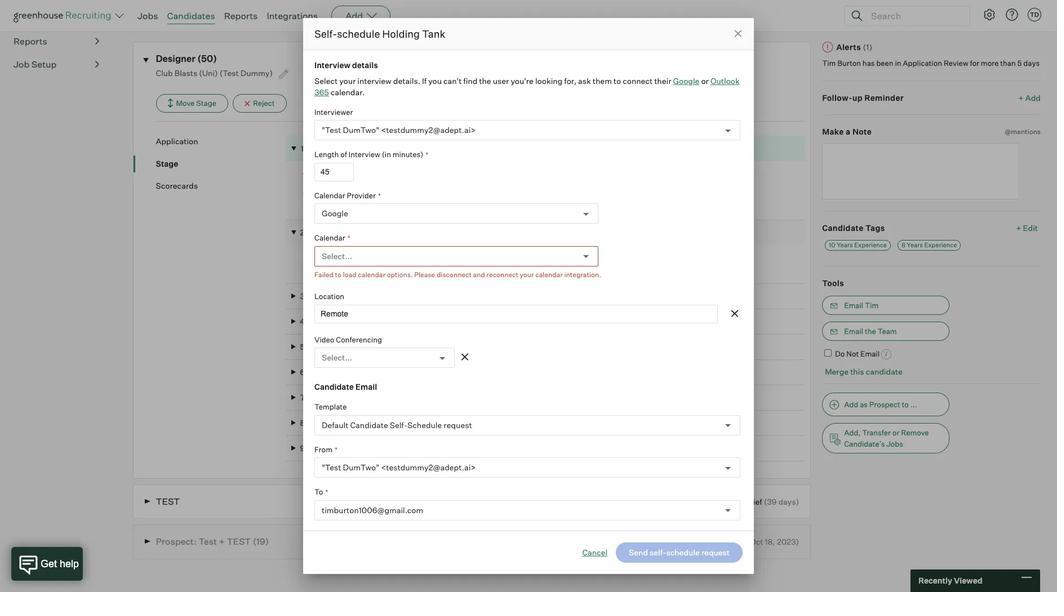 Task type: locate. For each thing, give the bounding box(es) containing it.
1 horizontal spatial reports link
[[224, 10, 258, 21]]

the inside self-schedule holding tank dialog
[[479, 76, 491, 85]]

2 <testdummy2@adept.ai> from the top
[[381, 463, 476, 473]]

1 vertical spatial tim
[[865, 301, 879, 310]]

0 vertical spatial dumtwo"
[[343, 125, 380, 135]]

select... for calendar
[[322, 251, 353, 261]]

on 2 jobs
[[133, 10, 169, 20]]

your right the reconnect
[[520, 270, 534, 279]]

application review down of at the left of page
[[303, 166, 373, 176]]

calendar provider
[[315, 191, 376, 200]]

2
[[145, 10, 150, 20]]

1 calendar from the top
[[315, 191, 345, 200]]

years right the 10
[[837, 241, 853, 249]]

email up "check"
[[356, 382, 377, 392]]

add
[[346, 10, 363, 21], [1026, 93, 1041, 102], [310, 205, 325, 215], [845, 400, 859, 409]]

0 vertical spatial google
[[674, 76, 700, 85]]

1 horizontal spatial tim
[[865, 301, 879, 310]]

looking
[[536, 76, 563, 85]]

0 vertical spatial candidate
[[823, 223, 864, 233]]

td
[[1031, 11, 1040, 19]]

experience
[[855, 241, 887, 249], [925, 241, 958, 249]]

tank up you
[[422, 28, 446, 40]]

1 vertical spatial "test dumtwo" <testdummy2@adept.ai>
[[322, 463, 476, 473]]

@mentions link
[[1005, 126, 1041, 137]]

candidate for to
[[709, 537, 746, 547]]

make
[[823, 127, 844, 136]]

select...
[[322, 251, 353, 261], [322, 353, 353, 363]]

select... down 5. technical interview
[[322, 353, 353, 363]]

stage)
[[421, 144, 446, 153]]

the left team
[[865, 327, 877, 336]]

move stage button
[[156, 94, 228, 113]]

alerts
[[837, 42, 862, 52]]

calendar up + add interview
[[315, 191, 345, 200]]

None number field
[[315, 163, 354, 181]]

your up calendar .
[[340, 76, 356, 85]]

1 horizontal spatial candidate
[[866, 367, 903, 377]]

(uni)
[[199, 68, 218, 78]]

(oct
[[747, 537, 764, 547]]

do not email
[[836, 349, 880, 358]]

interview for technical
[[349, 342, 385, 352]]

debrief (39 days)
[[736, 497, 800, 507]]

self-
[[621, 269, 637, 278]]

tank
[[422, 28, 446, 40], [343, 228, 362, 237], [334, 269, 352, 278]]

move stage
[[176, 99, 217, 108]]

1 vertical spatial reports link
[[14, 34, 99, 48]]

experience down tags
[[855, 241, 887, 249]]

<testdummy2@adept.ai> up stage)
[[381, 125, 476, 135]]

"test dumtwo" <testdummy2@adept.ai>
[[322, 125, 476, 135], [322, 463, 476, 473]]

email inside button
[[845, 301, 864, 310]]

0 vertical spatial candidate
[[866, 367, 903, 377]]

1 horizontal spatial schedule
[[523, 269, 558, 278]]

tank up 3. preliminary screen
[[334, 269, 352, 278]]

0 horizontal spatial tim
[[823, 59, 836, 68]]

0 vertical spatial stage
[[196, 99, 217, 108]]

tim left 'burton'
[[823, 59, 836, 68]]

tim inside button
[[865, 301, 879, 310]]

application down length
[[303, 166, 345, 176]]

merge this candidate link
[[826, 367, 903, 377]]

0 vertical spatial debrief
[[311, 393, 339, 402]]

tim up email the team on the bottom of the page
[[865, 301, 879, 310]]

job setup link
[[14, 58, 99, 71]]

review right of at the left of page
[[357, 144, 384, 153]]

1.
[[301, 144, 307, 153]]

5.
[[300, 342, 307, 352]]

1 horizontal spatial experience
[[925, 241, 958, 249]]

1 horizontal spatial schedule
[[637, 269, 671, 278]]

1 "test dumtwo" <testdummy2@adept.ai> from the top
[[322, 125, 476, 135]]

"test down from
[[322, 463, 341, 473]]

google right their
[[674, 76, 700, 85]]

0 vertical spatial <testdummy2@adept.ai>
[[381, 125, 476, 135]]

1 vertical spatial self-
[[390, 420, 408, 430]]

debrief up 'template'
[[311, 393, 339, 402]]

your inside alert
[[520, 270, 534, 279]]

reminder
[[865, 93, 904, 102]]

google
[[674, 76, 700, 85], [322, 209, 348, 218]]

None text field
[[823, 143, 1020, 199]]

email up email the team on the bottom of the page
[[845, 301, 864, 310]]

1 horizontal spatial years
[[907, 241, 924, 249]]

1 vertical spatial "test
[[322, 463, 341, 473]]

stage up 'scorecards'
[[156, 159, 178, 168]]

0 vertical spatial holding
[[382, 28, 420, 40]]

schedule inside dialog
[[408, 420, 442, 430]]

1 vertical spatial your
[[520, 270, 534, 279]]

candidate email
[[315, 382, 377, 392]]

the right find
[[479, 76, 491, 85]]

Search text field
[[869, 8, 960, 24]]

0 horizontal spatial reports link
[[14, 34, 99, 48]]

0 horizontal spatial google
[[322, 209, 348, 218]]

interview down home
[[349, 342, 385, 352]]

"test down interviewer
[[322, 125, 341, 135]]

failed to load calendar options. please disconnect and reconnect your calendar integration. alert
[[315, 269, 741, 280]]

2 experience from the left
[[925, 241, 958, 249]]

and
[[473, 270, 485, 279]]

"test dumtwo" <testdummy2@adept.ai> down the default candidate self-schedule request
[[322, 463, 476, 473]]

+ up '@mentions'
[[1019, 93, 1024, 102]]

send
[[600, 269, 619, 278]]

greenhouse recruiting image
[[14, 9, 115, 23]]

+ for + add
[[1019, 93, 1024, 102]]

1 horizontal spatial google
[[674, 76, 700, 85]]

calendar left integration. at the top of the page
[[536, 270, 563, 279]]

1 vertical spatial <testdummy2@adept.ai>
[[381, 463, 476, 473]]

1 horizontal spatial request
[[672, 269, 701, 278]]

dumtwo" up 1. application review (current stage)
[[343, 125, 380, 135]]

1 experience from the left
[[855, 241, 887, 249]]

home
[[331, 317, 354, 326]]

+ left edit
[[1017, 223, 1022, 233]]

0 vertical spatial tank
[[422, 28, 446, 40]]

or inside self-schedule holding tank dialog
[[702, 76, 709, 85]]

0 horizontal spatial schedule
[[408, 420, 442, 430]]

1 vertical spatial or
[[893, 428, 900, 437]]

4. take home test
[[300, 317, 372, 326]]

test right prospect:
[[199, 536, 217, 548]]

2 select... from the top
[[322, 353, 353, 363]]

to left '...'
[[902, 400, 909, 409]]

1 years from the left
[[837, 241, 853, 249]]

calendar up interviews
[[315, 233, 345, 242]]

schedule interview | send self-schedule request
[[523, 269, 701, 278]]

do
[[836, 349, 845, 358]]

0 horizontal spatial candidate
[[709, 537, 746, 547]]

options.
[[387, 270, 413, 279]]

dumtwo" for email
[[343, 463, 380, 473]]

0 vertical spatial schedule
[[337, 28, 380, 40]]

2.
[[300, 228, 307, 237]]

candidate up the 7. debrief
[[315, 382, 354, 392]]

email tim
[[845, 301, 879, 310]]

2 "test from the top
[[322, 463, 341, 473]]

1 horizontal spatial debrief
[[736, 497, 763, 507]]

default
[[322, 420, 349, 430]]

candidate's
[[845, 440, 885, 449]]

1 horizontal spatial the
[[865, 327, 877, 336]]

"test
[[322, 125, 341, 135], [322, 463, 341, 473]]

1 application review from the top
[[303, 166, 373, 176]]

1 vertical spatial schedule
[[408, 420, 442, 430]]

experience right '8'
[[925, 241, 958, 249]]

test left '(19)' at bottom left
[[227, 536, 251, 548]]

1 vertical spatial candidate
[[709, 537, 746, 547]]

0 horizontal spatial or
[[702, 76, 709, 85]]

candidate right default
[[350, 420, 388, 430]]

test up conferencing
[[355, 317, 372, 326]]

1 horizontal spatial your
[[520, 270, 534, 279]]

interview right of at the left of page
[[349, 150, 381, 159]]

or right the google link
[[702, 76, 709, 85]]

video conferencing
[[315, 335, 382, 344]]

0 horizontal spatial your
[[340, 76, 356, 85]]

add down the days
[[1026, 93, 1041, 102]]

self- up interview details
[[315, 28, 337, 40]]

debrief left (39
[[736, 497, 763, 507]]

if
[[422, 76, 427, 85]]

<testdummy2@adept.ai> down the default candidate self-schedule request
[[381, 463, 476, 473]]

interview
[[315, 60, 351, 70], [349, 150, 381, 159], [327, 205, 361, 215], [560, 269, 594, 278], [349, 342, 385, 352]]

2 dumtwo" from the top
[[343, 463, 380, 473]]

holding down add popup button
[[382, 28, 420, 40]]

not
[[847, 349, 859, 358]]

1 vertical spatial request
[[444, 420, 472, 430]]

test up prospect:
[[156, 496, 180, 507]]

+ edit
[[1017, 223, 1039, 233]]

years right '8'
[[907, 241, 924, 249]]

select... up holding tank
[[322, 251, 353, 261]]

1 vertical spatial test
[[227, 536, 251, 548]]

interview down calendar provider
[[327, 205, 361, 215]]

0 vertical spatial test
[[156, 496, 180, 507]]

test
[[156, 496, 180, 507], [227, 536, 251, 548]]

1 select... from the top
[[322, 251, 353, 261]]

candidate right "this"
[[866, 367, 903, 377]]

|
[[596, 269, 598, 278]]

2 application review from the top
[[303, 186, 373, 196]]

1 vertical spatial application review
[[303, 186, 373, 196]]

candidates link
[[167, 10, 215, 21]]

1 horizontal spatial reports
[[224, 10, 258, 21]]

1 horizontal spatial test
[[227, 536, 251, 548]]

1 vertical spatial candidate
[[315, 382, 354, 392]]

0 vertical spatial the
[[479, 76, 491, 85]]

0 vertical spatial application review
[[303, 166, 373, 176]]

1 vertical spatial dumtwo"
[[343, 463, 380, 473]]

add up 2. holding tank
[[310, 205, 325, 215]]

0 vertical spatial "test dumtwo" <testdummy2@adept.ai>
[[322, 125, 476, 135]]

0 horizontal spatial experience
[[855, 241, 887, 249]]

the
[[479, 76, 491, 85], [865, 327, 877, 336]]

0 vertical spatial "test
[[322, 125, 341, 135]]

0 horizontal spatial request
[[444, 420, 472, 430]]

7.
[[301, 393, 307, 402]]

follow
[[1017, 12, 1041, 21]]

1 dumtwo" from the top
[[343, 125, 380, 135]]

you're
[[511, 76, 534, 85]]

+
[[1019, 93, 1024, 102], [303, 205, 308, 215], [1017, 223, 1022, 233], [219, 536, 225, 548]]

1 <testdummy2@adept.ai> from the top
[[381, 125, 476, 135]]

self-schedule holding tank dialog
[[303, 18, 754, 593]]

interview left | at the right top of page
[[560, 269, 594, 278]]

tank down + add interview
[[343, 228, 362, 237]]

0 vertical spatial select...
[[322, 251, 353, 261]]

0 horizontal spatial years
[[837, 241, 853, 249]]

"test for candidate email
[[322, 463, 341, 473]]

.
[[363, 87, 365, 97]]

0 horizontal spatial self-
[[315, 28, 337, 40]]

3.
[[300, 291, 307, 301]]

add up self-schedule holding tank
[[346, 10, 363, 21]]

+ for + edit
[[1017, 223, 1022, 233]]

(19)
[[253, 536, 269, 548]]

dumtwo" up the timburton1006@gmail.com
[[343, 463, 380, 473]]

configure image
[[983, 8, 997, 21]]

calendar down select at the top left of page
[[331, 87, 363, 97]]

interviews
[[303, 250, 343, 259]]

select your interview details. if you can't find the user you're looking for, ask them to connect their google or
[[315, 76, 709, 85]]

dummy)
[[241, 68, 273, 78]]

calendar for calendar provider
[[315, 191, 345, 200]]

job
[[14, 59, 29, 70]]

1 horizontal spatial test
[[355, 317, 372, 326]]

+ up 2.
[[303, 205, 308, 215]]

screen
[[357, 291, 384, 301]]

candidate up the 10
[[823, 223, 864, 233]]

1 vertical spatial stage
[[156, 159, 178, 168]]

1 vertical spatial calendar
[[315, 233, 345, 242]]

1 vertical spatial debrief
[[736, 497, 763, 507]]

viewed
[[955, 576, 983, 586]]

holding down interviews
[[303, 269, 332, 278]]

activity feed link
[[182, 10, 231, 27]]

self- right "check"
[[390, 420, 408, 430]]

schedule down add popup button
[[337, 28, 380, 40]]

0 horizontal spatial test
[[156, 496, 180, 507]]

or
[[702, 76, 709, 85], [893, 428, 900, 437]]

reject
[[253, 99, 275, 108]]

google up 2. holding tank
[[322, 209, 348, 218]]

reports
[[224, 10, 258, 21], [14, 36, 47, 47]]

stage
[[196, 99, 217, 108], [156, 159, 178, 168]]

1 horizontal spatial or
[[893, 428, 900, 437]]

0 vertical spatial or
[[702, 76, 709, 85]]

0 horizontal spatial schedule
[[337, 28, 380, 40]]

5. technical interview
[[300, 342, 385, 352]]

1 vertical spatial select...
[[322, 353, 353, 363]]

for
[[971, 59, 980, 68]]

schedule right send at right
[[637, 269, 671, 278]]

add left as on the right
[[845, 400, 859, 409]]

email tim button
[[823, 296, 950, 315]]

experience for 8 years experience
[[925, 241, 958, 249]]

1 vertical spatial test
[[199, 536, 217, 548]]

interview details
[[315, 60, 378, 70]]

0 vertical spatial self-
[[315, 28, 337, 40]]

application review up + add interview link at the top of the page
[[303, 186, 373, 196]]

0 horizontal spatial the
[[479, 76, 491, 85]]

jobs inside add, transfer or remove candidate's jobs
[[887, 440, 904, 449]]

integrations
[[267, 10, 318, 21]]

take
[[311, 317, 329, 326]]

1 vertical spatial reports
[[14, 36, 47, 47]]

stage right move
[[196, 99, 217, 108]]

"test for interview details
[[322, 125, 341, 135]]

of
[[341, 150, 347, 159]]

+ left '(19)' at bottom left
[[219, 536, 225, 548]]

5
[[1018, 59, 1022, 68]]

td button
[[1026, 6, 1044, 24]]

<testdummy2@adept.ai>
[[381, 125, 476, 135], [381, 463, 476, 473]]

or left remove
[[893, 428, 900, 437]]

years for 10
[[837, 241, 853, 249]]

email up the not
[[845, 327, 864, 336]]

0 vertical spatial calendar
[[315, 191, 345, 200]]

1 horizontal spatial stage
[[196, 99, 217, 108]]

1 "test from the top
[[322, 125, 341, 135]]

pipeline
[[14, 13, 47, 24]]

0 horizontal spatial reports
[[14, 36, 47, 47]]

1 vertical spatial the
[[865, 327, 877, 336]]

1 vertical spatial tank
[[343, 228, 362, 237]]

0 vertical spatial tim
[[823, 59, 836, 68]]

(test
[[220, 68, 239, 78]]

2 calendar from the top
[[315, 233, 345, 242]]

2 years from the left
[[907, 241, 924, 249]]

transfer
[[863, 428, 891, 437]]

interviewer
[[315, 107, 353, 116]]

"test dumtwo" <testdummy2@adept.ai> up (current
[[322, 125, 476, 135]]

candidate left (oct
[[709, 537, 746, 547]]

application right in
[[903, 59, 943, 68]]

interview for of
[[349, 150, 381, 159]]

0 horizontal spatial stage
[[156, 159, 178, 168]]

2 "test dumtwo" <testdummy2@adept.ai> from the top
[[322, 463, 476, 473]]

holding right 2.
[[311, 228, 341, 237]]

candidate
[[866, 367, 903, 377], [709, 537, 746, 547]]

email right the not
[[861, 349, 880, 358]]

to left the load
[[335, 270, 342, 279]]

application down move
[[156, 136, 198, 146]]



Task type: vqa. For each thing, say whether or not it's contained in the screenshot.
Details
yes



Task type: describe. For each thing, give the bounding box(es) containing it.
integrations link
[[267, 10, 318, 21]]

4.
[[300, 317, 308, 326]]

conferencing
[[336, 335, 382, 344]]

(1)
[[863, 42, 873, 52]]

<testdummy2@adept.ai> for candidate email
[[381, 463, 476, 473]]

0 vertical spatial schedule
[[523, 269, 558, 278]]

recently
[[919, 576, 953, 586]]

disconnect
[[437, 270, 472, 279]]

length of interview (in minutes)
[[315, 150, 424, 159]]

timburton1006@gmail.com
[[322, 506, 423, 515]]

from
[[315, 445, 333, 454]]

none number field inside self-schedule holding tank dialog
[[315, 163, 354, 181]]

this
[[851, 367, 865, 377]]

0 horizontal spatial test
[[199, 536, 217, 548]]

3. preliminary screen
[[300, 291, 384, 301]]

0 vertical spatial request
[[672, 269, 701, 278]]

application up + add interview
[[303, 186, 345, 196]]

integration.
[[565, 270, 602, 279]]

9.
[[300, 444, 307, 453]]

application link
[[156, 136, 286, 147]]

interview for add
[[327, 205, 361, 215]]

provider
[[347, 191, 376, 200]]

stage inside button
[[196, 99, 217, 108]]

details link
[[243, 10, 269, 27]]

(50)
[[197, 53, 217, 64]]

candidate for this
[[866, 367, 903, 377]]

as
[[860, 400, 868, 409]]

converted to candidate (oct 18, 2023)
[[659, 537, 800, 547]]

...
[[911, 400, 918, 409]]

note
[[853, 127, 872, 136]]

been
[[877, 59, 894, 68]]

10 years experience link
[[826, 240, 891, 251]]

7. debrief
[[301, 393, 339, 402]]

club blasts (uni) (test dummy)
[[156, 68, 275, 78]]

9. offer
[[300, 444, 330, 453]]

interview up select at the top left of page
[[315, 60, 351, 70]]

template
[[315, 403, 347, 412]]

to right them
[[614, 76, 621, 85]]

1 vertical spatial holding
[[311, 228, 341, 237]]

candidates
[[167, 10, 215, 21]]

candidate for candidate email
[[315, 382, 354, 392]]

1 vertical spatial schedule
[[637, 269, 671, 278]]

the inside "button"
[[865, 327, 877, 336]]

to right converted
[[700, 537, 707, 547]]

reject button
[[233, 94, 287, 113]]

up
[[853, 93, 863, 102]]

+ add
[[1019, 93, 1041, 102]]

job setup
[[14, 59, 57, 70]]

0 horizontal spatial debrief
[[311, 393, 339, 402]]

to inside add as prospect to ... button
[[902, 400, 909, 409]]

designer
[[156, 53, 196, 64]]

0 vertical spatial reports link
[[224, 10, 258, 21]]

(in
[[382, 150, 391, 159]]

pipeline link
[[14, 11, 99, 25]]

(39
[[764, 497, 777, 507]]

holding inside dialog
[[382, 28, 420, 40]]

outlook
[[711, 76, 740, 85]]

connect
[[623, 76, 653, 85]]

review down length of interview (in minutes)
[[347, 166, 373, 176]]

outlook 365 link
[[315, 76, 740, 97]]

"test dumtwo" <testdummy2@adept.ai> for candidate email
[[322, 463, 476, 473]]

8 years experience
[[902, 241, 958, 249]]

candidate for candidate tags
[[823, 223, 864, 233]]

years for 8
[[907, 241, 924, 249]]

to inside failed to load calendar options. please disconnect and reconnect your calendar integration. alert
[[335, 270, 342, 279]]

preliminary
[[311, 291, 355, 301]]

select... for video conferencing
[[322, 353, 353, 363]]

8
[[902, 241, 906, 249]]

2 vertical spatial tank
[[334, 269, 352, 278]]

merge
[[826, 367, 849, 377]]

linkedin
[[282, 10, 314, 20]]

prospect:
[[156, 536, 197, 548]]

6.
[[300, 368, 308, 377]]

+ for + add interview
[[303, 205, 308, 215]]

please
[[414, 270, 435, 279]]

recently viewed
[[919, 576, 983, 586]]

Do Not Email checkbox
[[825, 349, 832, 357]]

8. reference check
[[300, 418, 375, 428]]

2023)
[[777, 537, 800, 547]]

365
[[315, 87, 329, 97]]

failed
[[315, 270, 334, 279]]

tags
[[866, 223, 886, 233]]

add inside button
[[845, 400, 859, 409]]

converted
[[659, 537, 698, 547]]

more
[[982, 59, 999, 68]]

2 vertical spatial holding
[[303, 269, 332, 278]]

schedule inside dialog
[[337, 28, 380, 40]]

failed to load calendar options. please disconnect and reconnect your calendar integration.
[[315, 270, 602, 279]]

days)
[[779, 497, 800, 507]]

application right 1.
[[311, 144, 355, 153]]

candidate tags
[[823, 223, 886, 233]]

select
[[315, 76, 338, 85]]

add inside popup button
[[346, 10, 363, 21]]

1 vertical spatial google
[[322, 209, 348, 218]]

td button
[[1028, 8, 1042, 21]]

0 vertical spatial reports
[[224, 10, 258, 21]]

ask
[[578, 76, 591, 85]]

review left the 'for'
[[944, 59, 969, 68]]

request inside self-schedule holding tank dialog
[[444, 420, 472, 430]]

setup
[[31, 59, 57, 70]]

"test dumtwo" <testdummy2@adept.ai> for interview details
[[322, 125, 476, 135]]

onsite
[[311, 368, 336, 377]]

team
[[878, 327, 897, 336]]

or inside add, transfer or remove candidate's jobs
[[893, 428, 900, 437]]

scorecards link
[[156, 180, 286, 191]]

scorecards
[[156, 181, 198, 191]]

1. application review (current stage)
[[301, 144, 446, 153]]

review up + add interview link at the top of the page
[[347, 186, 373, 196]]

blasts
[[175, 68, 197, 78]]

0 vertical spatial test
[[355, 317, 372, 326]]

2 vertical spatial candidate
[[350, 420, 388, 430]]

1 horizontal spatial self-
[[390, 420, 408, 430]]

reconnect
[[487, 270, 519, 279]]

calendar for calendar
[[315, 233, 345, 242]]

follow-
[[823, 93, 853, 102]]

find
[[464, 76, 478, 85]]

cancel
[[583, 548, 608, 558]]

Enter an address or location text field
[[315, 305, 718, 323]]

experience for 10 years experience
[[855, 241, 887, 249]]

tank inside dialog
[[422, 28, 446, 40]]

linkedin link
[[282, 10, 314, 27]]

dumtwo" for details
[[343, 125, 380, 135]]

2. holding tank
[[300, 228, 362, 237]]

0 vertical spatial your
[[340, 76, 356, 85]]

+ edit link
[[1014, 220, 1041, 235]]

email inside "button"
[[845, 327, 864, 336]]

add, transfer or remove candidate's jobs button
[[823, 423, 950, 454]]

on 2 jobs link
[[133, 10, 169, 27]]

calendar up the screen
[[358, 270, 386, 279]]

<testdummy2@adept.ai> for interview details
[[381, 125, 476, 135]]

8.
[[300, 418, 308, 428]]

add as prospect to ... button
[[823, 393, 950, 417]]

email inside self-schedule holding tank dialog
[[356, 382, 377, 392]]



